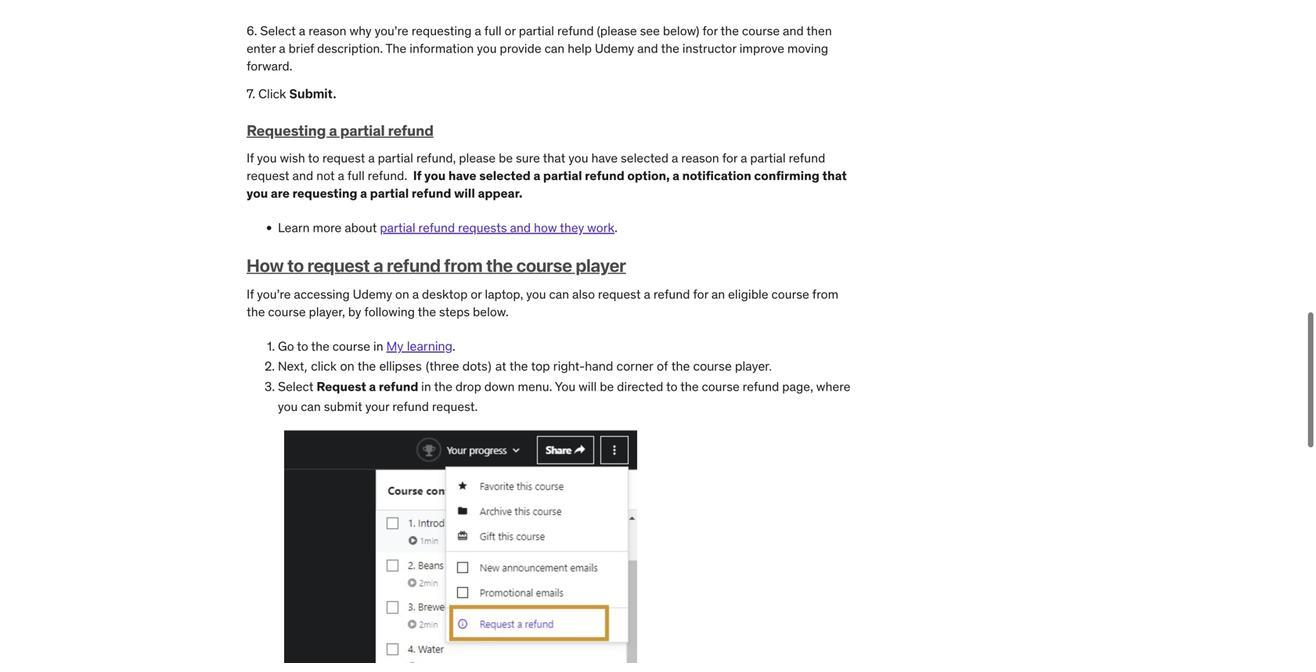 Task type: describe. For each thing, give the bounding box(es) containing it.
menu.
[[518, 378, 552, 395]]

go
[[278, 338, 294, 354]]

the right of
[[672, 359, 690, 374]]

reason inside if you wish to request a partial refund, please be sure that you have selected a reason for a partial refund request and not a full refund.
[[681, 150, 719, 166]]

refund up the refund,
[[388, 121, 434, 140]]

course up go
[[268, 304, 306, 320]]

refund inside 6. select a reason why you're requesting a full or partial refund (please see below) for the course and then enter a brief description. the information you provide can help udemy and the instructor improve moving forward.
[[557, 23, 594, 39]]

click
[[258, 86, 286, 102]]

you down the refund,
[[424, 167, 446, 184]]

0 vertical spatial .
[[615, 220, 618, 236]]

on inside go to the course in my learning . next, click on the ellipses (three dots) at the top right-hand corner of the course player.
[[340, 359, 354, 374]]

drop
[[456, 378, 481, 395]]

go to the course in my learning . next, click on the ellipses (three dots) at the top right-hand corner of the course player.
[[278, 338, 772, 374]]

hand
[[585, 359, 613, 374]]

work
[[587, 220, 615, 236]]

next,
[[278, 359, 308, 374]]

learn more about partial refund requests and how they work .
[[278, 220, 618, 236]]

if for wish
[[247, 150, 254, 166]]

provide
[[500, 40, 542, 56]]

information
[[410, 40, 474, 56]]

be inside if you wish to request a partial refund, please be sure that you have selected a reason for a partial refund request and not a full refund.
[[499, 150, 513, 166]]

please
[[459, 150, 496, 166]]

desktop
[[422, 286, 468, 302]]

the up "click"
[[311, 338, 330, 354]]

request_refund_from_the_course_player.jpg image
[[284, 429, 637, 663]]

player,
[[309, 304, 345, 320]]

if you wish to request a partial refund, please be sure that you have selected a reason for a partial refund request and not a full refund.
[[247, 150, 826, 184]]

partial inside 6. select a reason why you're requesting a full or partial refund (please see below) for the course and then enter a brief description. the information you provide can help udemy and the instructor improve moving forward.
[[519, 23, 554, 39]]

1 vertical spatial you're
[[257, 286, 291, 302]]

course inside 6. select a reason why you're requesting a full or partial refund (please see below) for the course and then enter a brief description. the information you provide can help udemy and the instructor improve moving forward.
[[742, 23, 780, 39]]

appear.
[[478, 185, 523, 201]]

you inside in the drop down menu. you will be directed to the course refund page, where you can submit your refund request.
[[278, 398, 298, 415]]

if you're accessing udemy on a desktop or laptop, you can also
[[247, 286, 595, 302]]

learning
[[407, 339, 453, 354]]

my learning link
[[386, 339, 453, 354]]

where
[[816, 378, 851, 395]]

refund right the your
[[392, 398, 429, 415]]

click
[[311, 359, 337, 374]]

submit
[[324, 398, 362, 415]]

the
[[386, 40, 407, 56]]

the right directed
[[681, 378, 699, 395]]

your
[[365, 398, 389, 415]]

how to request a refund from the course player
[[247, 255, 626, 276]]

also
[[572, 286, 595, 302]]

you
[[555, 378, 576, 395]]

request up are
[[247, 167, 289, 184]]

requesting
[[247, 121, 326, 140]]

that for sure
[[543, 150, 566, 166]]

then
[[807, 23, 832, 39]]

if for accessing
[[247, 286, 254, 302]]

1 vertical spatial udemy
[[353, 286, 392, 302]]

(three
[[425, 359, 459, 374]]

more
[[313, 220, 342, 236]]

request.
[[432, 398, 478, 415]]

if you have selected a partial refund option, a notification confirming that you are requesting a partial refund will appear.
[[247, 167, 847, 201]]

moving
[[788, 40, 829, 56]]

0 horizontal spatial or
[[471, 286, 482, 302]]

forward.
[[247, 58, 293, 74]]

that for confirming
[[823, 167, 847, 184]]

right-
[[553, 359, 585, 374]]

steps
[[439, 304, 470, 320]]

directed
[[617, 378, 664, 395]]

player
[[576, 255, 626, 276]]

enter
[[247, 40, 276, 56]]

udemy inside 6. select a reason why you're requesting a full or partial refund (please see below) for the course and then enter a brief description. the information you provide can help udemy and the instructor improve moving forward.
[[595, 40, 634, 56]]

an
[[712, 286, 725, 302]]

request up "accessing"
[[307, 255, 370, 276]]

sure
[[516, 150, 540, 166]]

6. select a reason why you're requesting a full or partial refund (please see below) for the course and then enter a brief description. the information you provide can help udemy and the instructor improve moving forward.
[[247, 23, 832, 74]]

refund left option,
[[585, 167, 625, 184]]

course inside in the drop down menu. you will be directed to the course refund page, where you can submit your refund request.
[[702, 378, 740, 395]]

eligible
[[728, 286, 769, 302]]

help
[[568, 40, 592, 56]]

below)
[[663, 23, 700, 39]]

the up select request a refund
[[358, 359, 376, 374]]

refund down player.
[[743, 378, 779, 395]]

you inside 6. select a reason why you're requesting a full or partial refund (please see below) for the course and then enter a brief description. the information you provide can help udemy and the instructor improve moving forward.
[[477, 40, 497, 56]]

refund down the refund,
[[412, 185, 451, 201]]

below.
[[473, 304, 509, 320]]

7. click submit.
[[247, 86, 337, 102]]

refund inside request a refund for an eligible course from the course player, by following the steps below.
[[654, 286, 690, 302]]

the down if you're accessing udemy on a desktop or laptop, you can also
[[418, 304, 436, 320]]

request
[[317, 378, 366, 395]]

can inside 6. select a reason why you're requesting a full or partial refund (please see below) for the course and then enter a brief description. the information you provide can help udemy and the instructor improve moving forward.
[[545, 40, 565, 56]]

course up "click"
[[333, 338, 370, 354]]

requesting inside the if you have selected a partial refund option, a notification confirming that you are requesting a partial refund will appear.
[[293, 185, 358, 201]]

down
[[484, 378, 515, 395]]

have inside the if you have selected a partial refund option, a notification confirming that you are requesting a partial refund will appear.
[[449, 167, 477, 184]]

the up the instructor
[[721, 23, 739, 39]]

following
[[364, 304, 415, 320]]

by
[[348, 304, 361, 320]]

accessing
[[294, 286, 350, 302]]

a inside request a refund for an eligible course from the course player, by following the steps below.
[[644, 286, 651, 302]]

they
[[560, 220, 584, 236]]

and inside if you wish to request a partial refund, please be sure that you have selected a reason for a partial refund request and not a full refund.
[[292, 167, 313, 184]]

requests
[[458, 220, 507, 236]]

refund,
[[416, 150, 456, 166]]

refund up if you're accessing udemy on a desktop or laptop, you can also
[[387, 255, 441, 276]]

selected inside the if you have selected a partial refund option, a notification confirming that you are requesting a partial refund will appear.
[[479, 167, 531, 184]]

refund down ellipses
[[379, 378, 419, 395]]

partial refund requests and how they work link
[[380, 220, 615, 236]]

option,
[[627, 167, 670, 184]]

refund inside if you wish to request a partial refund, please be sure that you have selected a reason for a partial refund request and not a full refund.
[[789, 150, 826, 166]]

requesting a partial refund
[[247, 121, 434, 140]]

corner
[[617, 359, 654, 374]]



Task type: vqa. For each thing, say whether or not it's contained in the screenshot.
AT on the left
yes



Task type: locate. For each thing, give the bounding box(es) containing it.
will right the you
[[579, 378, 597, 395]]

0 vertical spatial can
[[545, 40, 565, 56]]

select up the enter
[[260, 23, 296, 39]]

full up provide
[[484, 23, 502, 39]]

1 vertical spatial or
[[471, 286, 482, 302]]

will inside the if you have selected a partial refund option, a notification confirming that you are requesting a partial refund will appear.
[[454, 185, 475, 201]]

. up player
[[615, 220, 618, 236]]

to inside in the drop down menu. you will be directed to the course refund page, where you can submit your refund request.
[[666, 378, 678, 395]]

1 vertical spatial can
[[549, 286, 569, 302]]

to right wish
[[308, 150, 319, 166]]

0 vertical spatial full
[[484, 23, 502, 39]]

1 horizontal spatial that
[[823, 167, 847, 184]]

why
[[350, 23, 372, 39]]

ellipses
[[379, 359, 422, 374]]

0 horizontal spatial full
[[347, 167, 365, 184]]

the down how
[[247, 304, 265, 320]]

will inside in the drop down menu. you will be directed to the course refund page, where you can submit your refund request.
[[579, 378, 597, 395]]

or
[[505, 23, 516, 39], [471, 286, 482, 302]]

on up select request a refund
[[340, 359, 354, 374]]

1 vertical spatial on
[[340, 359, 354, 374]]

of
[[657, 359, 668, 374]]

and up moving at the right top of the page
[[783, 23, 804, 39]]

how
[[247, 255, 284, 276]]

selected
[[621, 150, 669, 166], [479, 167, 531, 184]]

to down of
[[666, 378, 678, 395]]

you down next,
[[278, 398, 298, 415]]

0 horizontal spatial have
[[449, 167, 477, 184]]

for up notification
[[722, 150, 738, 166]]

0 vertical spatial be
[[499, 150, 513, 166]]

and down wish
[[292, 167, 313, 184]]

in inside go to the course in my learning . next, click on the ellipses (three dots) at the top right-hand corner of the course player.
[[373, 338, 383, 354]]

in inside in the drop down menu. you will be directed to the course refund page, where you can submit your refund request.
[[421, 378, 431, 395]]

.
[[615, 220, 618, 236], [453, 338, 456, 354]]

select down next,
[[278, 378, 314, 395]]

course right eligible
[[772, 286, 809, 302]]

player.
[[735, 359, 772, 374]]

0 horizontal spatial selected
[[479, 167, 531, 184]]

reason inside 6. select a reason why you're requesting a full or partial refund (please see below) for the course and then enter a brief description. the information you provide can help udemy and the instructor improve moving forward.
[[309, 23, 347, 39]]

be left sure
[[499, 150, 513, 166]]

you left provide
[[477, 40, 497, 56]]

partial
[[519, 23, 554, 39], [340, 121, 385, 140], [378, 150, 413, 166], [750, 150, 786, 166], [543, 167, 582, 184], [370, 185, 409, 201], [380, 220, 416, 236]]

the
[[721, 23, 739, 39], [661, 40, 680, 56], [486, 255, 513, 276], [247, 304, 265, 320], [418, 304, 436, 320], [311, 338, 330, 354], [358, 359, 376, 374], [510, 359, 528, 374], [672, 359, 690, 374], [434, 378, 453, 395], [681, 378, 699, 395]]

have down please
[[449, 167, 477, 184]]

0 horizontal spatial be
[[499, 150, 513, 166]]

that inside the if you have selected a partial refund option, a notification confirming that you are requesting a partial refund will appear.
[[823, 167, 847, 184]]

1 horizontal spatial requesting
[[412, 23, 472, 39]]

or up below.
[[471, 286, 482, 302]]

will
[[454, 185, 475, 201], [579, 378, 597, 395]]

refund up how to request a refund from the course player
[[419, 220, 455, 236]]

request inside request a refund for an eligible course from the course player, by following the steps below.
[[598, 286, 641, 302]]

refund.
[[368, 167, 407, 184]]

course down player.
[[702, 378, 740, 395]]

you're up the
[[375, 23, 409, 39]]

are
[[271, 185, 290, 201]]

7.
[[247, 86, 255, 102]]

if inside the if you have selected a partial refund option, a notification confirming that you are requesting a partial refund will appear.
[[413, 167, 422, 184]]

1 horizontal spatial full
[[484, 23, 502, 39]]

if down how
[[247, 286, 254, 302]]

select
[[260, 23, 296, 39], [278, 378, 314, 395]]

that
[[543, 150, 566, 166], [823, 167, 847, 184]]

from inside request a refund for an eligible course from the course player, by following the steps below.
[[813, 286, 839, 302]]

you
[[477, 40, 497, 56], [257, 150, 277, 166], [569, 150, 588, 166], [424, 167, 446, 184], [247, 185, 268, 201], [526, 286, 546, 302], [278, 398, 298, 415]]

you left are
[[247, 185, 268, 201]]

1 vertical spatial selected
[[479, 167, 531, 184]]

if left wish
[[247, 150, 254, 166]]

0 vertical spatial if
[[247, 150, 254, 166]]

from
[[444, 255, 483, 276], [813, 286, 839, 302]]

2 vertical spatial if
[[247, 286, 254, 302]]

in down the '(three'
[[421, 378, 431, 395]]

request
[[322, 150, 365, 166], [247, 167, 289, 184], [307, 255, 370, 276], [598, 286, 641, 302]]

1 horizontal spatial will
[[579, 378, 597, 395]]

0 horizontal spatial .
[[453, 338, 456, 354]]

submit.
[[289, 86, 337, 101]]

0 vertical spatial for
[[703, 23, 718, 39]]

0 vertical spatial have
[[592, 150, 618, 166]]

1 vertical spatial if
[[413, 167, 422, 184]]

1 vertical spatial have
[[449, 167, 477, 184]]

0 horizontal spatial udemy
[[353, 286, 392, 302]]

udemy down (please on the left top of the page
[[595, 40, 634, 56]]

0 vertical spatial select
[[260, 23, 296, 39]]

requesting inside 6. select a reason why you're requesting a full or partial refund (please see below) for the course and then enter a brief description. the information you provide can help udemy and the instructor improve moving forward.
[[412, 23, 472, 39]]

can left the submit at the bottom of the page
[[301, 398, 321, 415]]

in
[[373, 338, 383, 354], [421, 378, 431, 395]]

have inside if you wish to request a partial refund, please be sure that you have selected a reason for a partial refund request and not a full refund.
[[592, 150, 618, 166]]

0 vertical spatial you're
[[375, 23, 409, 39]]

full
[[484, 23, 502, 39], [347, 167, 365, 184]]

if down the refund,
[[413, 167, 422, 184]]

1 horizontal spatial have
[[592, 150, 618, 166]]

course left player.
[[693, 359, 732, 374]]

have up the if you have selected a partial refund option, a notification confirming that you are requesting a partial refund will appear.
[[592, 150, 618, 166]]

notification
[[682, 167, 752, 184]]

refund
[[557, 23, 594, 39], [388, 121, 434, 140], [789, 150, 826, 166], [585, 167, 625, 184], [412, 185, 451, 201], [419, 220, 455, 236], [387, 255, 441, 276], [654, 286, 690, 302], [379, 378, 419, 395], [743, 378, 779, 395], [392, 398, 429, 415]]

0 vertical spatial or
[[505, 23, 516, 39]]

that right confirming
[[823, 167, 847, 184]]

1 vertical spatial full
[[347, 167, 365, 184]]

have
[[592, 150, 618, 166], [449, 167, 477, 184]]

at
[[496, 359, 506, 374]]

laptop,
[[485, 286, 523, 302]]

refund up confirming
[[789, 150, 826, 166]]

1 vertical spatial for
[[722, 150, 738, 166]]

1 horizontal spatial on
[[395, 286, 409, 302]]

0 vertical spatial reason
[[309, 23, 347, 39]]

request up not
[[322, 150, 365, 166]]

1 vertical spatial be
[[600, 378, 614, 395]]

improve
[[740, 40, 785, 56]]

reason
[[309, 23, 347, 39], [681, 150, 719, 166]]

for inside 6. select a reason why you're requesting a full or partial refund (please see below) for the course and then enter a brief description. the information you provide can help udemy and the instructor improve moving forward.
[[703, 23, 718, 39]]

wish
[[280, 150, 305, 166]]

to right go
[[297, 338, 308, 354]]

in the drop down menu. you will be directed to the course refund page, where you can submit your refund request.
[[278, 378, 851, 415]]

the down the below)
[[661, 40, 680, 56]]

if for have
[[413, 167, 422, 184]]

selected inside if you wish to request a partial refund, please be sure that you have selected a reason for a partial refund request and not a full refund.
[[621, 150, 669, 166]]

0 horizontal spatial on
[[340, 359, 354, 374]]

1 horizontal spatial .
[[615, 220, 618, 236]]

not
[[316, 167, 335, 184]]

can
[[545, 40, 565, 56], [549, 286, 569, 302], [301, 398, 321, 415]]

full inside if you wish to request a partial refund, please be sure that you have selected a reason for a partial refund request and not a full refund.
[[347, 167, 365, 184]]

page,
[[782, 378, 813, 395]]

top
[[531, 359, 550, 374]]

request down player
[[598, 286, 641, 302]]

1 horizontal spatial reason
[[681, 150, 719, 166]]

0 horizontal spatial in
[[373, 338, 383, 354]]

1 vertical spatial in
[[421, 378, 431, 395]]

you're inside 6. select a reason why you're requesting a full or partial refund (please see below) for the course and then enter a brief description. the information you provide can help udemy and the instructor improve moving forward.
[[375, 23, 409, 39]]

see
[[640, 23, 660, 39]]

instructor
[[683, 40, 737, 56]]

requesting up information
[[412, 23, 472, 39]]

brief
[[289, 40, 314, 56]]

full inside 6. select a reason why you're requesting a full or partial refund (please see below) for the course and then enter a brief description. the information you provide can help udemy and the instructor improve moving forward.
[[484, 23, 502, 39]]

selected up option,
[[621, 150, 669, 166]]

description.
[[317, 40, 383, 56]]

and down see
[[637, 40, 658, 56]]

select inside 6. select a reason why you're requesting a full or partial refund (please see below) for the course and then enter a brief description. the information you provide can help udemy and the instructor improve moving forward.
[[260, 23, 296, 39]]

if inside if you wish to request a partial refund, please be sure that you have selected a reason for a partial refund request and not a full refund.
[[247, 150, 254, 166]]

1 vertical spatial requesting
[[293, 185, 358, 201]]

course
[[742, 23, 780, 39], [516, 255, 572, 276], [772, 286, 809, 302], [268, 304, 306, 320], [333, 338, 370, 354], [693, 359, 732, 374], [702, 378, 740, 395]]

will left appear.
[[454, 185, 475, 201]]

course up improve
[[742, 23, 780, 39]]

. inside go to the course in my learning . next, click on the ellipses (three dots) at the top right-hand corner of the course player.
[[453, 338, 456, 354]]

(please
[[597, 23, 637, 39]]

0 vertical spatial on
[[395, 286, 409, 302]]

for up the instructor
[[703, 23, 718, 39]]

1 horizontal spatial or
[[505, 23, 516, 39]]

2 vertical spatial for
[[693, 286, 709, 302]]

0 vertical spatial udemy
[[595, 40, 634, 56]]

refund up the help on the left
[[557, 23, 594, 39]]

1 horizontal spatial in
[[421, 378, 431, 395]]

in left my
[[373, 338, 383, 354]]

1 vertical spatial from
[[813, 286, 839, 302]]

1 vertical spatial reason
[[681, 150, 719, 166]]

requesting
[[412, 23, 472, 39], [293, 185, 358, 201]]

1 vertical spatial will
[[579, 378, 597, 395]]

a
[[299, 23, 306, 39], [475, 23, 481, 39], [279, 40, 286, 56], [329, 121, 337, 140], [368, 150, 375, 166], [672, 150, 678, 166], [741, 150, 747, 166], [338, 167, 344, 184], [534, 167, 541, 184], [673, 167, 680, 184], [360, 185, 367, 201], [374, 255, 383, 276], [412, 286, 419, 302], [644, 286, 651, 302], [369, 378, 376, 395]]

about
[[345, 220, 377, 236]]

to inside go to the course in my learning . next, click on the ellipses (three dots) at the top right-hand corner of the course player.
[[297, 338, 308, 354]]

you right laptop,
[[526, 286, 546, 302]]

be inside in the drop down menu. you will be directed to the course refund page, where you can submit your refund request.
[[600, 378, 614, 395]]

be down hand on the bottom left of page
[[600, 378, 614, 395]]

0 horizontal spatial that
[[543, 150, 566, 166]]

you left wish
[[257, 150, 277, 166]]

6.
[[247, 23, 257, 39]]

and left the how
[[510, 220, 531, 236]]

if
[[247, 150, 254, 166], [413, 167, 422, 184], [247, 286, 254, 302]]

the right at
[[510, 359, 528, 374]]

on up following
[[395, 286, 409, 302]]

confirming
[[754, 167, 820, 184]]

0 vertical spatial will
[[454, 185, 475, 201]]

how
[[534, 220, 557, 236]]

1 vertical spatial select
[[278, 378, 314, 395]]

the down the '(three'
[[434, 378, 453, 395]]

full right not
[[347, 167, 365, 184]]

dots)
[[463, 359, 492, 374]]

0 horizontal spatial requesting
[[293, 185, 358, 201]]

. up the '(three'
[[453, 338, 456, 354]]

you're
[[375, 23, 409, 39], [257, 286, 291, 302]]

course down the how
[[516, 255, 572, 276]]

learn
[[278, 220, 310, 236]]

1 horizontal spatial from
[[813, 286, 839, 302]]

0 horizontal spatial from
[[444, 255, 483, 276]]

1 vertical spatial that
[[823, 167, 847, 184]]

can inside in the drop down menu. you will be directed to the course refund page, where you can submit your refund request.
[[301, 398, 321, 415]]

0 horizontal spatial you're
[[257, 286, 291, 302]]

request a refund for an eligible course from the course player, by following the steps below.
[[247, 286, 839, 320]]

refund left an
[[654, 286, 690, 302]]

can left the help on the left
[[545, 40, 565, 56]]

reason up notification
[[681, 150, 719, 166]]

selected up appear.
[[479, 167, 531, 184]]

you up the if you have selected a partial refund option, a notification confirming that you are requesting a partial refund will appear.
[[569, 150, 588, 166]]

from right eligible
[[813, 286, 839, 302]]

the up laptop,
[[486, 255, 513, 276]]

for
[[703, 23, 718, 39], [722, 150, 738, 166], [693, 286, 709, 302]]

0 horizontal spatial reason
[[309, 23, 347, 39]]

my
[[386, 339, 404, 354]]

0 vertical spatial in
[[373, 338, 383, 354]]

you're down how
[[257, 286, 291, 302]]

requesting down not
[[293, 185, 358, 201]]

0 vertical spatial selected
[[621, 150, 669, 166]]

for inside if you wish to request a partial refund, please be sure that you have selected a reason for a partial refund request and not a full refund.
[[722, 150, 738, 166]]

udemy up following
[[353, 286, 392, 302]]

0 vertical spatial that
[[543, 150, 566, 166]]

0 vertical spatial requesting
[[412, 23, 472, 39]]

reason up description.
[[309, 23, 347, 39]]

1 vertical spatial .
[[453, 338, 456, 354]]

to right how
[[287, 255, 304, 276]]

can left also in the left of the page
[[549, 286, 569, 302]]

udemy
[[595, 40, 634, 56], [353, 286, 392, 302]]

0 horizontal spatial will
[[454, 185, 475, 201]]

0 vertical spatial from
[[444, 255, 483, 276]]

that right sure
[[543, 150, 566, 166]]

1 horizontal spatial be
[[600, 378, 614, 395]]

or inside 6. select a reason why you're requesting a full or partial refund (please see below) for the course and then enter a brief description. the information you provide can help udemy and the instructor improve moving forward.
[[505, 23, 516, 39]]

to inside if you wish to request a partial refund, please be sure that you have selected a reason for a partial refund request and not a full refund.
[[308, 150, 319, 166]]

from up desktop
[[444, 255, 483, 276]]

2 vertical spatial can
[[301, 398, 321, 415]]

for left an
[[693, 286, 709, 302]]

1 horizontal spatial selected
[[621, 150, 669, 166]]

select request a refund
[[278, 378, 421, 395]]

1 horizontal spatial udemy
[[595, 40, 634, 56]]

that inside if you wish to request a partial refund, please be sure that you have selected a reason for a partial refund request and not a full refund.
[[543, 150, 566, 166]]

or up provide
[[505, 23, 516, 39]]

1 horizontal spatial you're
[[375, 23, 409, 39]]

for inside request a refund for an eligible course from the course player, by following the steps below.
[[693, 286, 709, 302]]



